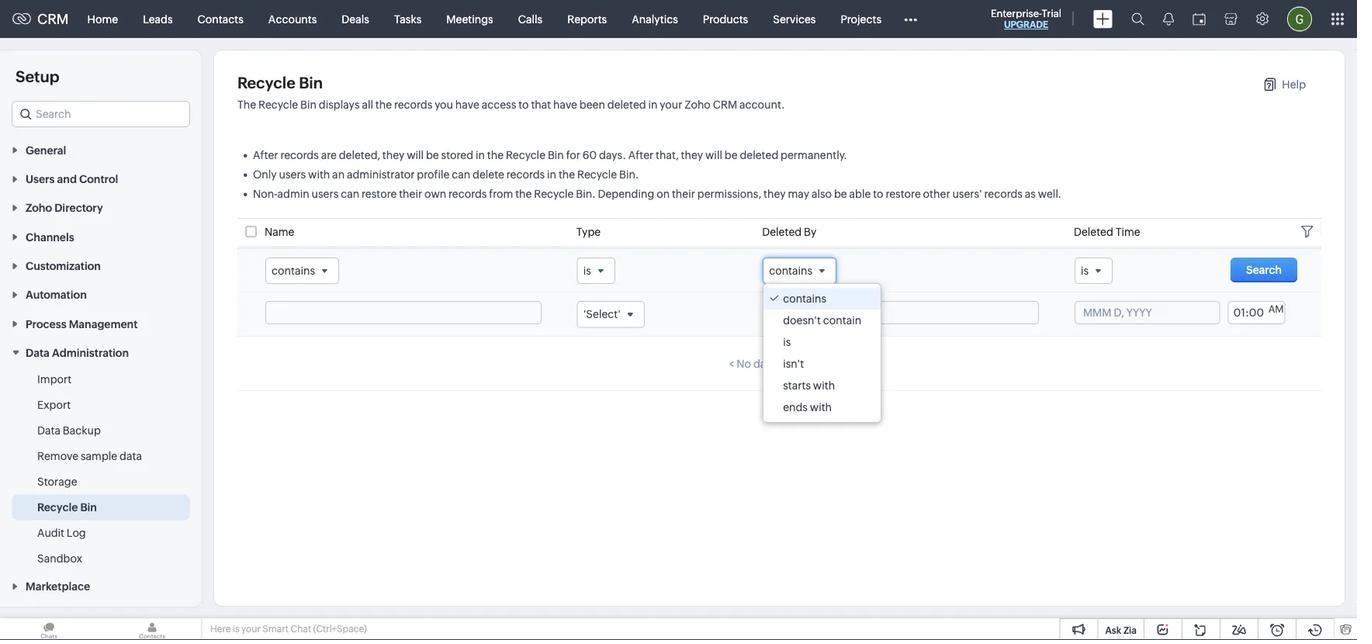 Task type: describe. For each thing, give the bounding box(es) containing it.
2 after from the left
[[628, 149, 654, 161]]

contains for 2nd contains field from left
[[769, 265, 813, 277]]

audit
[[37, 527, 64, 539]]

in inside recycle bin the recycle bin displays all the records you have access to that have been deleted in your zoho crm account.
[[649, 98, 658, 111]]

search element
[[1122, 0, 1154, 38]]

deleted for deleted time
[[1074, 226, 1114, 238]]

recycle bin link
[[37, 500, 97, 515]]

create menu image
[[1094, 10, 1113, 28]]

1 vertical spatial can
[[341, 188, 359, 200]]

an
[[332, 168, 345, 181]]

1 is field from the left
[[577, 258, 615, 284]]

with for ends with
[[810, 401, 832, 414]]

ask
[[1106, 625, 1122, 636]]

deleted by
[[762, 226, 817, 238]]

0 horizontal spatial your
[[241, 624, 261, 635]]

control
[[79, 173, 118, 185]]

process management
[[26, 318, 138, 330]]

doesn't
[[783, 315, 821, 327]]

other
[[923, 188, 951, 200]]

import
[[37, 373, 72, 386]]

deleted time
[[1074, 226, 1141, 238]]

deleted inside the after records are deleted, they will be stored in the recycle bin for 60 days. after that, they will be deleted permanently. only users with an administrator profile can delete records in the recycle bin. non-admin users can restore their own records from the recycle bin. depending on their permissions, they may also be able to restore other users' records as well.
[[740, 149, 779, 161]]

data for no
[[754, 358, 776, 370]]

automation
[[26, 289, 87, 301]]

permanently.
[[781, 149, 848, 161]]

zoho inside dropdown button
[[26, 202, 52, 214]]

automation button
[[0, 280, 202, 309]]

1 vertical spatial users
[[312, 188, 339, 200]]

profile image
[[1288, 7, 1313, 31]]

depending
[[598, 188, 655, 200]]

channels
[[26, 231, 74, 243]]

the inside recycle bin the recycle bin displays all the records you have access to that have been deleted in your zoho crm account.
[[376, 98, 392, 111]]

here is your smart chat (ctrl+space)
[[210, 624, 367, 635]]

services link
[[761, 0, 829, 38]]

2 horizontal spatial they
[[764, 188, 786, 200]]

general button
[[0, 135, 202, 164]]

data backup link
[[37, 423, 101, 438]]

days.
[[599, 149, 626, 161]]

records inside recycle bin the recycle bin displays all the records you have access to that have been deleted in your zoho crm account.
[[394, 98, 433, 111]]

recycle up from
[[506, 149, 546, 161]]

products
[[703, 13, 748, 25]]

recycle right the
[[258, 98, 298, 111]]

administration
[[52, 347, 129, 359]]

crm link
[[12, 11, 69, 27]]

account.
[[740, 98, 785, 111]]

that,
[[656, 149, 679, 161]]

contacts
[[198, 13, 244, 25]]

is down deleted time
[[1081, 265, 1089, 277]]

available
[[778, 358, 822, 370]]

you
[[435, 98, 453, 111]]

zoho inside recycle bin the recycle bin displays all the records you have access to that have been deleted in your zoho crm account.
[[685, 98, 711, 111]]

data administration region
[[0, 367, 202, 572]]

<
[[729, 358, 735, 370]]

signals element
[[1154, 0, 1184, 38]]

reports link
[[555, 0, 620, 38]]

1 restore from the left
[[362, 188, 397, 200]]

tree containing contains
[[764, 284, 881, 422]]

is up 'select'
[[583, 265, 591, 277]]

channels button
[[0, 222, 202, 251]]

leads link
[[131, 0, 185, 38]]

remove
[[37, 450, 79, 462]]

directory
[[54, 202, 103, 214]]

data administration
[[26, 347, 129, 359]]

accounts
[[268, 13, 317, 25]]

non-
[[253, 188, 278, 200]]

only
[[253, 168, 277, 181]]

2 will from the left
[[706, 149, 723, 161]]

been
[[580, 98, 605, 111]]

leads
[[143, 13, 173, 25]]

profile
[[417, 168, 450, 181]]

import link
[[37, 372, 72, 387]]

am
[[1269, 304, 1284, 315]]

smart
[[263, 624, 289, 635]]

users and control button
[[0, 164, 202, 193]]

is right "here"
[[233, 624, 240, 635]]

log
[[67, 527, 86, 539]]

1 have from the left
[[455, 98, 480, 111]]

here
[[210, 624, 231, 635]]

starts
[[783, 380, 811, 392]]

the down for
[[559, 168, 575, 181]]

2 have from the left
[[553, 98, 577, 111]]

your inside recycle bin the recycle bin displays all the records you have access to that have been deleted in your zoho crm account.
[[660, 98, 683, 111]]

access
[[482, 98, 516, 111]]

home
[[87, 13, 118, 25]]

recycle down 60
[[577, 168, 617, 181]]

able
[[850, 188, 871, 200]]

sandbox
[[37, 552, 82, 565]]

for
[[566, 149, 581, 161]]

time
[[1116, 226, 1141, 238]]

and
[[57, 173, 77, 185]]

marketplace
[[26, 581, 90, 593]]

general
[[26, 144, 66, 156]]

management
[[69, 318, 138, 330]]

analytics link
[[620, 0, 691, 38]]

1 contains field from the left
[[265, 258, 339, 284]]

contain
[[823, 315, 862, 327]]

doesn't contain
[[783, 315, 862, 327]]

stored
[[441, 149, 474, 161]]

create menu element
[[1084, 0, 1122, 38]]

services
[[773, 13, 816, 25]]

all
[[362, 98, 373, 111]]

no
[[737, 358, 751, 370]]

starts with
[[783, 380, 835, 392]]

bin left displays
[[300, 98, 317, 111]]

marketplace button
[[0, 572, 202, 601]]

ends
[[783, 401, 808, 414]]



Task type: locate. For each thing, give the bounding box(es) containing it.
0 vertical spatial can
[[452, 168, 471, 181]]

0 horizontal spatial after
[[253, 149, 278, 161]]

1 vertical spatial your
[[241, 624, 261, 635]]

export link
[[37, 397, 71, 413]]

1 vertical spatial data
[[37, 424, 61, 437]]

1 horizontal spatial is field
[[1075, 258, 1113, 284]]

data administration button
[[0, 338, 202, 367]]

data down export 'link'
[[37, 424, 61, 437]]

0 horizontal spatial can
[[341, 188, 359, 200]]

1 vertical spatial data
[[120, 450, 142, 462]]

their right on
[[672, 188, 695, 200]]

sandbox link
[[37, 551, 82, 566]]

contains field down the name on the top left of page
[[265, 258, 339, 284]]

1 horizontal spatial in
[[547, 168, 557, 181]]

their
[[399, 188, 422, 200], [672, 188, 695, 200]]

< no data available >
[[729, 358, 830, 370]]

accounts link
[[256, 0, 329, 38]]

backup
[[63, 424, 101, 437]]

0 horizontal spatial bin.
[[576, 188, 596, 200]]

0 horizontal spatial deleted
[[608, 98, 646, 111]]

1 vertical spatial zoho
[[26, 202, 52, 214]]

recycle inside data administration region
[[37, 501, 78, 514]]

is up isn't
[[783, 336, 791, 349]]

records left the are
[[281, 149, 319, 161]]

the
[[376, 98, 392, 111], [487, 149, 504, 161], [559, 168, 575, 181], [516, 188, 532, 200]]

0 horizontal spatial data
[[120, 450, 142, 462]]

contains field
[[265, 258, 339, 284], [763, 258, 837, 284]]

deleted left "time" in the right of the page
[[1074, 226, 1114, 238]]

calls
[[518, 13, 543, 25]]

1 will from the left
[[407, 149, 424, 161]]

zoho left account.
[[685, 98, 711, 111]]

admin
[[278, 188, 310, 200]]

0 vertical spatial with
[[308, 168, 330, 181]]

records
[[394, 98, 433, 111], [281, 149, 319, 161], [507, 168, 545, 181], [449, 188, 487, 200], [985, 188, 1023, 200]]

also
[[812, 188, 832, 200]]

0 horizontal spatial be
[[426, 149, 439, 161]]

contains field down by
[[763, 258, 837, 284]]

process management button
[[0, 309, 202, 338]]

displays
[[319, 98, 360, 111]]

0 vertical spatial your
[[660, 98, 683, 111]]

recycle down storage
[[37, 501, 78, 514]]

deleted for deleted by
[[762, 226, 802, 238]]

1 vertical spatial deleted
[[740, 149, 779, 161]]

1 horizontal spatial can
[[452, 168, 471, 181]]

data right sample
[[120, 450, 142, 462]]

None field
[[12, 101, 190, 127]]

1 horizontal spatial deleted
[[740, 149, 779, 161]]

projects
[[841, 13, 882, 25]]

1 vertical spatial with
[[813, 380, 835, 392]]

1 horizontal spatial they
[[681, 149, 703, 161]]

>
[[825, 358, 830, 370]]

meetings
[[447, 13, 493, 25]]

0 vertical spatial crm
[[37, 11, 69, 27]]

0 vertical spatial zoho
[[685, 98, 711, 111]]

2 restore from the left
[[886, 188, 921, 200]]

contains down deleted by
[[769, 265, 813, 277]]

1 horizontal spatial to
[[873, 188, 884, 200]]

2 contains field from the left
[[763, 258, 837, 284]]

search image
[[1132, 12, 1145, 26]]

1 horizontal spatial will
[[706, 149, 723, 161]]

restore
[[362, 188, 397, 200], [886, 188, 921, 200]]

they left may
[[764, 188, 786, 200]]

crm left account.
[[713, 98, 738, 111]]

contains down the name on the top left of page
[[272, 265, 315, 277]]

recycle
[[238, 74, 296, 92], [258, 98, 298, 111], [506, 149, 546, 161], [577, 168, 617, 181], [534, 188, 574, 200], [37, 501, 78, 514]]

setup
[[16, 68, 59, 85]]

with inside the after records are deleted, they will be stored in the recycle bin for 60 days. after that, they will be deleted permanently. only users with an administrator profile can delete records in the recycle bin. non-admin users can restore their own records from the recycle bin. depending on their permissions, they may also be able to restore other users' records as well.
[[308, 168, 330, 181]]

process
[[26, 318, 66, 330]]

0 horizontal spatial users
[[279, 168, 306, 181]]

to
[[519, 98, 529, 111], [873, 188, 884, 200]]

contacts link
[[185, 0, 256, 38]]

restore down administrator
[[362, 188, 397, 200]]

1 horizontal spatial bin.
[[619, 168, 639, 181]]

tasks
[[394, 13, 422, 25]]

home link
[[75, 0, 131, 38]]

will up permissions,
[[706, 149, 723, 161]]

1 horizontal spatial be
[[725, 149, 738, 161]]

0 horizontal spatial will
[[407, 149, 424, 161]]

be
[[426, 149, 439, 161], [725, 149, 738, 161], [834, 188, 847, 200]]

in right delete
[[547, 168, 557, 181]]

1 horizontal spatial data
[[754, 358, 776, 370]]

bin up log
[[80, 501, 97, 514]]

Other Modules field
[[894, 7, 928, 31]]

is field down deleted time
[[1075, 258, 1113, 284]]

0 horizontal spatial have
[[455, 98, 480, 111]]

data for sample
[[120, 450, 142, 462]]

deleted left by
[[762, 226, 802, 238]]

bin inside data administration region
[[80, 501, 97, 514]]

data for data administration
[[26, 347, 50, 359]]

can
[[452, 168, 471, 181], [341, 188, 359, 200]]

2 vertical spatial with
[[810, 401, 832, 414]]

0 horizontal spatial they
[[383, 149, 405, 161]]

after
[[253, 149, 278, 161], [628, 149, 654, 161]]

records down delete
[[449, 188, 487, 200]]

with down starts with
[[810, 401, 832, 414]]

data inside region
[[120, 450, 142, 462]]

recycle down for
[[534, 188, 574, 200]]

1 deleted from the left
[[762, 226, 802, 238]]

users down 'an'
[[312, 188, 339, 200]]

1 vertical spatial in
[[476, 149, 485, 161]]

data backup
[[37, 424, 101, 437]]

zia
[[1124, 625, 1137, 636]]

ends with
[[783, 401, 832, 414]]

their left own
[[399, 188, 422, 200]]

data
[[754, 358, 776, 370], [120, 450, 142, 462]]

to right able
[[873, 188, 884, 200]]

by
[[804, 226, 817, 238]]

restore left other
[[886, 188, 921, 200]]

analytics
[[632, 13, 678, 25]]

'select'
[[583, 308, 621, 321]]

data
[[26, 347, 50, 359], [37, 424, 61, 437]]

enterprise-
[[991, 7, 1042, 19]]

own
[[425, 188, 446, 200]]

recycle bin the recycle bin displays all the records you have access to that have been deleted in your zoho crm account.
[[238, 74, 785, 111]]

bin inside the after records are deleted, they will be stored in the recycle bin for 60 days. after that, they will be deleted permanently. only users with an administrator profile can delete records in the recycle bin. non-admin users can restore their own records from the recycle bin. depending on their permissions, they may also be able to restore other users' records as well.
[[548, 149, 564, 161]]

delete
[[473, 168, 505, 181]]

can down 'an'
[[341, 188, 359, 200]]

data inside dropdown button
[[26, 347, 50, 359]]

bin up displays
[[299, 74, 323, 92]]

None button
[[1231, 258, 1298, 283]]

1 vertical spatial to
[[873, 188, 884, 200]]

0 horizontal spatial in
[[476, 149, 485, 161]]

recycle bin
[[37, 501, 97, 514]]

remove sample data link
[[37, 448, 142, 464]]

1 horizontal spatial restore
[[886, 188, 921, 200]]

be up profile at top left
[[426, 149, 439, 161]]

0 horizontal spatial crm
[[37, 11, 69, 27]]

deleted up permissions,
[[740, 149, 779, 161]]

users'
[[953, 188, 982, 200]]

1 after from the left
[[253, 149, 278, 161]]

0 vertical spatial in
[[649, 98, 658, 111]]

can down stored
[[452, 168, 471, 181]]

2 deleted from the left
[[1074, 226, 1114, 238]]

1 horizontal spatial have
[[553, 98, 577, 111]]

signals image
[[1164, 12, 1174, 26]]

with left 'an'
[[308, 168, 330, 181]]

zoho down users
[[26, 202, 52, 214]]

is field
[[577, 258, 615, 284], [1075, 258, 1113, 284]]

audit log
[[37, 527, 86, 539]]

bin left for
[[548, 149, 564, 161]]

be up permissions,
[[725, 149, 738, 161]]

upgrade
[[1004, 19, 1049, 30]]

0 vertical spatial to
[[519, 98, 529, 111]]

None text field
[[265, 301, 542, 325], [763, 301, 1039, 325], [1230, 304, 1269, 321], [265, 301, 542, 325], [763, 301, 1039, 325], [1230, 304, 1269, 321]]

2 horizontal spatial in
[[649, 98, 658, 111]]

to inside recycle bin the recycle bin displays all the records you have access to that have been deleted in your zoho crm account.
[[519, 98, 529, 111]]

export
[[37, 399, 71, 411]]

is field up 'select'
[[577, 258, 615, 284]]

will up profile at top left
[[407, 149, 424, 161]]

MMM D, YYYY text field
[[1075, 301, 1221, 325]]

zoho directory button
[[0, 193, 202, 222]]

well.
[[1038, 188, 1062, 200]]

0 horizontal spatial contains field
[[265, 258, 339, 284]]

users up admin
[[279, 168, 306, 181]]

deleted right been on the top of page
[[608, 98, 646, 111]]

reports
[[568, 13, 607, 25]]

recycle up the
[[238, 74, 296, 92]]

contacts image
[[103, 619, 201, 640]]

they right that,
[[681, 149, 703, 161]]

0 horizontal spatial zoho
[[26, 202, 52, 214]]

audit log link
[[37, 525, 86, 541]]

0 horizontal spatial deleted
[[762, 226, 802, 238]]

1 horizontal spatial deleted
[[1074, 226, 1114, 238]]

1 horizontal spatial your
[[660, 98, 683, 111]]

0 horizontal spatial their
[[399, 188, 422, 200]]

contains inside tree
[[783, 293, 827, 305]]

1 horizontal spatial their
[[672, 188, 695, 200]]

enterprise-trial upgrade
[[991, 7, 1062, 30]]

projects link
[[829, 0, 894, 38]]

deals
[[342, 13, 369, 25]]

crm inside recycle bin the recycle bin displays all the records you have access to that have been deleted in your zoho crm account.
[[713, 98, 738, 111]]

your up that,
[[660, 98, 683, 111]]

0 vertical spatial users
[[279, 168, 306, 181]]

with for starts with
[[813, 380, 835, 392]]

bin. up the depending
[[619, 168, 639, 181]]

the right from
[[516, 188, 532, 200]]

bin. down 60
[[576, 188, 596, 200]]

1 their from the left
[[399, 188, 422, 200]]

1 horizontal spatial users
[[312, 188, 339, 200]]

after records are deleted, they will be stored in the recycle bin for 60 days. after that, they will be deleted permanently. only users with an administrator profile can delete records in the recycle bin. non-admin users can restore their own records from the recycle bin. depending on their permissions, they may also be able to restore other users' records as well.
[[253, 149, 1062, 200]]

to inside the after records are deleted, they will be stored in the recycle bin for 60 days. after that, they will be deleted permanently. only users with an administrator profile can delete records in the recycle bin. non-admin users can restore their own records from the recycle bin. depending on their permissions, they may also be able to restore other users' records as well.
[[873, 188, 884, 200]]

2 vertical spatial in
[[547, 168, 557, 181]]

contains for second contains field from right
[[272, 265, 315, 277]]

records up from
[[507, 168, 545, 181]]

contains for tree containing contains
[[783, 293, 827, 305]]

to left that
[[519, 98, 529, 111]]

customization
[[26, 260, 101, 272]]

calendar image
[[1193, 13, 1206, 25]]

2 is field from the left
[[1075, 258, 1113, 284]]

in up that,
[[649, 98, 658, 111]]

0 vertical spatial deleted
[[608, 98, 646, 111]]

0 vertical spatial data
[[754, 358, 776, 370]]

data inside region
[[37, 424, 61, 437]]

60
[[583, 149, 597, 161]]

have right that
[[553, 98, 577, 111]]

be right also
[[834, 188, 847, 200]]

2 their from the left
[[672, 188, 695, 200]]

0 vertical spatial data
[[26, 347, 50, 359]]

your
[[660, 98, 683, 111], [241, 624, 261, 635]]

with down >
[[813, 380, 835, 392]]

bin
[[299, 74, 323, 92], [300, 98, 317, 111], [548, 149, 564, 161], [80, 501, 97, 514]]

crm left home link at the left top
[[37, 11, 69, 27]]

data for data backup
[[37, 424, 61, 437]]

name
[[265, 226, 295, 238]]

1 horizontal spatial zoho
[[685, 98, 711, 111]]

profile element
[[1278, 0, 1322, 38]]

records left you
[[394, 98, 433, 111]]

(ctrl+space)
[[313, 624, 367, 635]]

deleted,
[[339, 149, 380, 161]]

0 horizontal spatial to
[[519, 98, 529, 111]]

1 horizontal spatial after
[[628, 149, 654, 161]]

they up administrator
[[383, 149, 405, 161]]

data down process
[[26, 347, 50, 359]]

storage link
[[37, 474, 77, 490]]

products link
[[691, 0, 761, 38]]

may
[[788, 188, 810, 200]]

that
[[531, 98, 551, 111]]

zoho
[[685, 98, 711, 111], [26, 202, 52, 214]]

deleted inside recycle bin the recycle bin displays all the records you have access to that have been deleted in your zoho crm account.
[[608, 98, 646, 111]]

in
[[649, 98, 658, 111], [476, 149, 485, 161], [547, 168, 557, 181]]

contains
[[272, 265, 315, 277], [769, 265, 813, 277], [783, 293, 827, 305]]

0 vertical spatial bin.
[[619, 168, 639, 181]]

have right you
[[455, 98, 480, 111]]

1 horizontal spatial crm
[[713, 98, 738, 111]]

permissions,
[[698, 188, 762, 200]]

'Select' field
[[577, 301, 645, 328]]

after left that,
[[628, 149, 654, 161]]

users and control
[[26, 173, 118, 185]]

in up delete
[[476, 149, 485, 161]]

users
[[279, 168, 306, 181], [312, 188, 339, 200]]

chat
[[291, 624, 311, 635]]

1 horizontal spatial contains field
[[763, 258, 837, 284]]

1 vertical spatial bin.
[[576, 188, 596, 200]]

the right the all
[[376, 98, 392, 111]]

contains up doesn't
[[783, 293, 827, 305]]

are
[[321, 149, 337, 161]]

tree
[[764, 284, 881, 422]]

data right no
[[754, 358, 776, 370]]

0 horizontal spatial restore
[[362, 188, 397, 200]]

2 horizontal spatial be
[[834, 188, 847, 200]]

1 vertical spatial crm
[[713, 98, 738, 111]]

chats image
[[0, 619, 98, 640]]

administrator
[[347, 168, 415, 181]]

0 horizontal spatial is field
[[577, 258, 615, 284]]

the up delete
[[487, 149, 504, 161]]

after up 'only'
[[253, 149, 278, 161]]

your left smart
[[241, 624, 261, 635]]

Search text field
[[12, 102, 189, 127]]

records left as
[[985, 188, 1023, 200]]



Task type: vqa. For each thing, say whether or not it's contained in the screenshot.
Logo
no



